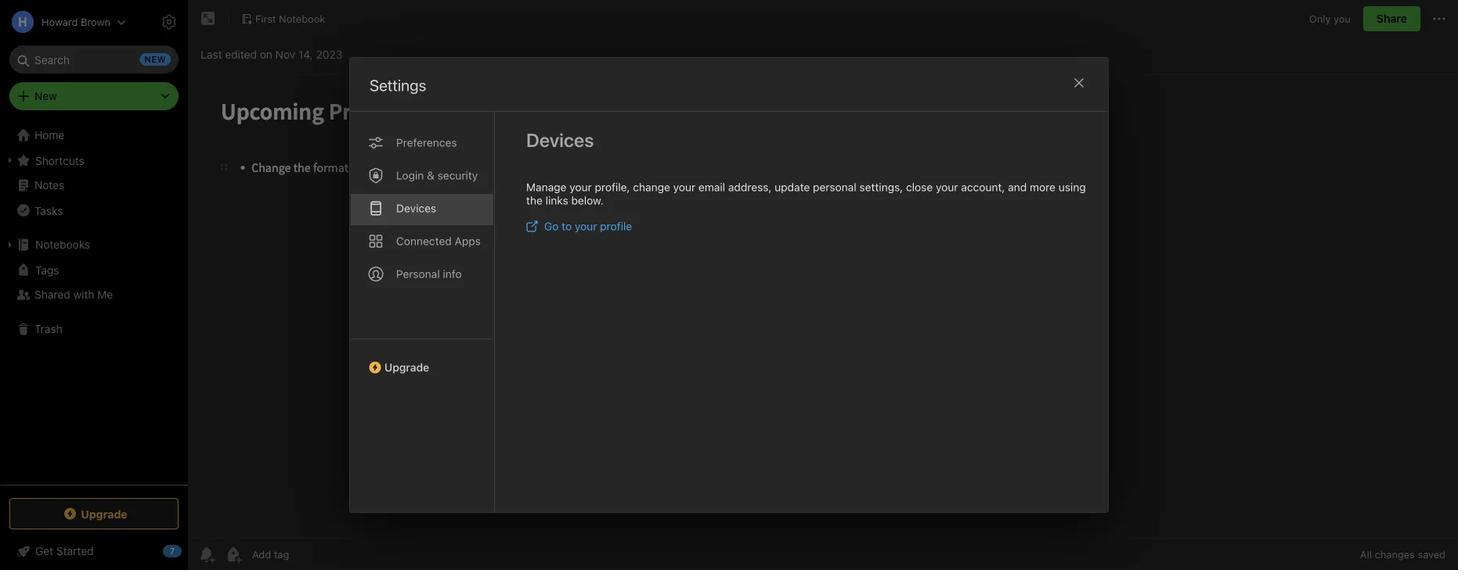 Task type: locate. For each thing, give the bounding box(es) containing it.
trash
[[34, 323, 62, 336]]

upgrade
[[385, 361, 429, 374], [81, 508, 127, 521]]

login & security
[[396, 169, 478, 182]]

0 horizontal spatial upgrade
[[81, 508, 127, 521]]

your
[[570, 181, 592, 194], [673, 181, 696, 194], [936, 181, 958, 194], [575, 220, 597, 233]]

me
[[97, 289, 113, 302]]

notebooks
[[35, 238, 90, 251]]

login
[[396, 169, 424, 182]]

all changes saved
[[1360, 549, 1446, 561]]

settings,
[[860, 181, 903, 194]]

links
[[546, 194, 568, 207]]

2023
[[316, 48, 343, 61]]

0 vertical spatial upgrade
[[385, 361, 429, 374]]

personal
[[396, 268, 440, 281]]

your up below.
[[570, 181, 592, 194]]

new
[[34, 90, 57, 103]]

personal info
[[396, 268, 462, 281]]

info
[[443, 268, 462, 281]]

your right to
[[575, 220, 597, 233]]

nov
[[275, 48, 295, 61]]

your right close
[[936, 181, 958, 194]]

security
[[438, 169, 478, 182]]

0 vertical spatial devices
[[526, 129, 594, 151]]

devices up "manage" at the top of the page
[[526, 129, 594, 151]]

first
[[255, 13, 276, 24]]

manage
[[526, 181, 567, 194]]

upgrade button
[[350, 339, 494, 381], [9, 499, 179, 530]]

14,
[[298, 48, 313, 61]]

1 vertical spatial upgrade
[[81, 508, 127, 521]]

preferences
[[396, 136, 457, 149]]

tree containing home
[[0, 123, 188, 485]]

to
[[562, 220, 572, 233]]

manage your profile, change your email address, update personal settings, close your account, and more using the links below.
[[526, 181, 1086, 207]]

1 horizontal spatial upgrade button
[[350, 339, 494, 381]]

add a reminder image
[[197, 546, 216, 565]]

0 horizontal spatial devices
[[396, 202, 436, 215]]

None search field
[[20, 45, 168, 74]]

&
[[427, 169, 435, 182]]

devices down login
[[396, 202, 436, 215]]

shared
[[34, 289, 70, 302]]

email
[[699, 181, 725, 194]]

1 vertical spatial upgrade button
[[9, 499, 179, 530]]

tree
[[0, 123, 188, 485]]

devices
[[526, 129, 594, 151], [396, 202, 436, 215]]

expand notebooks image
[[4, 239, 16, 251]]

account,
[[961, 181, 1005, 194]]

saved
[[1418, 549, 1446, 561]]

home
[[34, 129, 64, 142]]

1 horizontal spatial upgrade
[[385, 361, 429, 374]]

tab list
[[350, 112, 495, 513]]

tab list containing preferences
[[350, 112, 495, 513]]

update
[[775, 181, 810, 194]]

Search text field
[[20, 45, 168, 74]]

share button
[[1364, 6, 1421, 31]]

upgrade for upgrade popup button to the bottom
[[81, 508, 127, 521]]

more
[[1030, 181, 1056, 194]]

tags button
[[0, 258, 187, 283]]

edited
[[225, 48, 257, 61]]

1 vertical spatial devices
[[396, 202, 436, 215]]

changes
[[1375, 549, 1415, 561]]

0 horizontal spatial upgrade button
[[9, 499, 179, 530]]

notes
[[34, 179, 64, 192]]

home link
[[0, 123, 188, 148]]

your left email
[[673, 181, 696, 194]]



Task type: describe. For each thing, give the bounding box(es) containing it.
only
[[1309, 13, 1331, 24]]

last
[[201, 48, 222, 61]]

note window element
[[188, 0, 1458, 571]]

notebook
[[279, 13, 325, 24]]

change
[[633, 181, 670, 194]]

close image
[[1070, 74, 1089, 92]]

1 horizontal spatial devices
[[526, 129, 594, 151]]

profile,
[[595, 181, 630, 194]]

last edited on nov 14, 2023
[[201, 48, 343, 61]]

0 vertical spatial upgrade button
[[350, 339, 494, 381]]

first notebook
[[255, 13, 325, 24]]

tasks
[[34, 204, 63, 217]]

shared with me
[[34, 289, 113, 302]]

the
[[526, 194, 543, 207]]

go to your profile button
[[526, 220, 632, 233]]

address,
[[728, 181, 772, 194]]

on
[[260, 48, 272, 61]]

first notebook button
[[236, 8, 331, 30]]

shared with me link
[[0, 283, 187, 308]]

settings image
[[160, 13, 179, 31]]

shortcuts
[[35, 154, 84, 167]]

only you
[[1309, 13, 1351, 24]]

notebooks link
[[0, 233, 187, 258]]

close
[[906, 181, 933, 194]]

with
[[73, 289, 94, 302]]

settings
[[370, 76, 426, 94]]

add tag image
[[224, 546, 243, 565]]

Note Editor text field
[[188, 75, 1458, 539]]

expand note image
[[199, 9, 218, 28]]

go to your profile
[[544, 220, 632, 233]]

using
[[1059, 181, 1086, 194]]

tasks button
[[0, 198, 187, 223]]

connected
[[396, 235, 452, 248]]

share
[[1377, 12, 1407, 25]]

tags
[[35, 264, 59, 277]]

shortcuts button
[[0, 148, 187, 173]]

go
[[544, 220, 559, 233]]

personal
[[813, 181, 857, 194]]

all
[[1360, 549, 1372, 561]]

below.
[[571, 194, 604, 207]]

new button
[[9, 82, 179, 110]]

profile
[[600, 220, 632, 233]]

trash link
[[0, 317, 187, 342]]

connected apps
[[396, 235, 481, 248]]

you
[[1334, 13, 1351, 24]]

apps
[[455, 235, 481, 248]]

devices inside tab list
[[396, 202, 436, 215]]

and
[[1008, 181, 1027, 194]]

notes link
[[0, 173, 187, 198]]

upgrade for upgrade popup button to the top
[[385, 361, 429, 374]]



Task type: vqa. For each thing, say whether or not it's contained in the screenshot.
the leftmost Scratch
no



